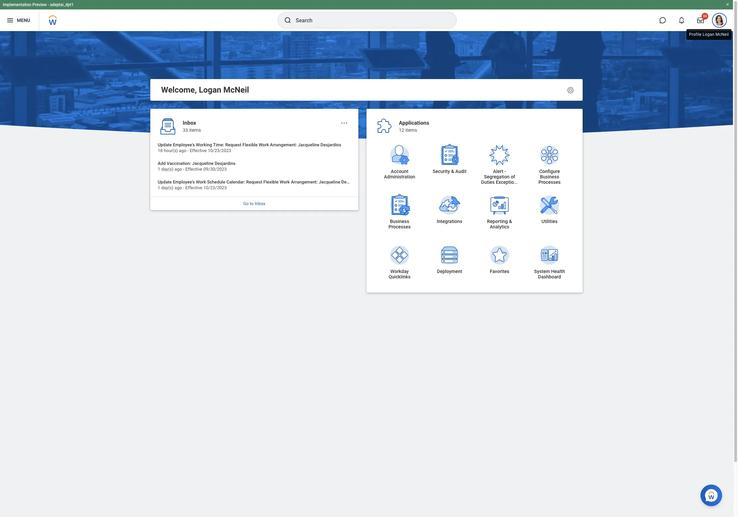 Task type: describe. For each thing, give the bounding box(es) containing it.
update for hour(s)
[[158, 142, 172, 147]]

menu
[[17, 17, 30, 23]]

account
[[391, 169, 409, 174]]

administration
[[384, 174, 416, 180]]

go to inbox button
[[150, 197, 359, 210]]

applications
[[399, 120, 430, 126]]

welcome,
[[161, 85, 197, 95]]

business inside "business processes"
[[390, 219, 410, 224]]

alert
[[494, 169, 504, 174]]

- inside add vaccination: jacqueline desjardins 1 day(s) ago -  effective 09/30/2023
[[183, 167, 184, 172]]

adeptai_dpt1
[[50, 2, 74, 7]]

employee's for ago
[[173, 179, 195, 184]]

system
[[535, 269, 551, 274]]

10/23/2023 inside update employee's working time: request flexible work arrangement: jacqueline desjardins 18 hour(s) ago -  effective 10/23/2023
[[208, 148, 231, 153]]

favorites link
[[475, 236, 525, 286]]

effective inside add vaccination: jacqueline desjardins 1 day(s) ago -  effective 09/30/2023
[[186, 167, 203, 172]]

applications 12 items
[[399, 120, 430, 133]]

profile logan mcneil image
[[715, 15, 726, 27]]

utilities link
[[525, 186, 575, 236]]

effective inside update employee's working time: request flexible work arrangement: jacqueline desjardins 18 hour(s) ago -  effective 10/23/2023
[[190, 148, 207, 153]]

mcneil for profile logan mcneil
[[716, 32, 730, 37]]

request inside update employee's work schedule calendar: request flexible work arrangement: jacqueline desjardins 1 day(s) ago -  effective 10/23/2023
[[246, 179, 263, 184]]

dashboard
[[539, 274, 562, 280]]

Search Workday  search field
[[296, 13, 443, 28]]

preview
[[32, 2, 47, 7]]

quicklinks
[[389, 274, 411, 280]]

justify image
[[6, 16, 14, 24]]

implementation
[[3, 2, 31, 7]]

- inside 'alert - segregation of duties exceptio ...'
[[505, 169, 507, 174]]

effective inside update employee's work schedule calendar: request flexible work arrangement: jacqueline desjardins 1 day(s) ago -  effective 10/23/2023
[[186, 185, 203, 190]]

09/30/2023
[[204, 167, 227, 172]]

menu banner
[[0, 0, 734, 31]]

2 horizontal spatial work
[[280, 179, 290, 184]]

update employee's working time: request flexible work arrangement: jacqueline desjardins 18 hour(s) ago -  effective 10/23/2023
[[158, 142, 342, 153]]

business inside configure business processes
[[540, 174, 560, 180]]

security
[[433, 169, 450, 174]]

ago inside update employee's work schedule calendar: request flexible work arrangement: jacqueline desjardins 1 day(s) ago -  effective 10/23/2023
[[175, 185, 182, 190]]

employee's for -
[[173, 142, 195, 147]]

workday assistant region
[[701, 482, 726, 506]]

1 horizontal spatial processes
[[539, 180, 561, 185]]

favorites
[[490, 269, 510, 274]]

reporting
[[488, 219, 508, 224]]

flexible inside update employee's work schedule calendar: request flexible work arrangement: jacqueline desjardins 1 day(s) ago -  effective 10/23/2023
[[264, 179, 279, 184]]

deployment
[[437, 269, 463, 274]]

integrations
[[437, 219, 463, 224]]

business processes
[[389, 219, 411, 230]]

ago inside update employee's working time: request flexible work arrangement: jacqueline desjardins 18 hour(s) ago -  effective 10/23/2023
[[179, 148, 187, 153]]

...
[[515, 180, 518, 185]]

logan for profile
[[703, 32, 715, 37]]

integrations link
[[425, 186, 475, 236]]

inbox 33 items
[[183, 120, 201, 133]]

calendar:
[[227, 179, 245, 184]]

profile
[[690, 32, 702, 37]]

0 horizontal spatial work
[[196, 179, 206, 184]]

inbox large image
[[698, 17, 705, 24]]

- inside update employee's working time: request flexible work arrangement: jacqueline desjardins 18 hour(s) ago -  effective 10/23/2023
[[188, 148, 189, 153]]

work inside update employee's working time: request flexible work arrangement: jacqueline desjardins 18 hour(s) ago -  effective 10/23/2023
[[259, 142, 269, 147]]

add
[[158, 161, 166, 166]]

hour(s)
[[164, 148, 178, 153]]

request inside update employee's working time: request flexible work arrangement: jacqueline desjardins 18 hour(s) ago -  effective 10/23/2023
[[225, 142, 242, 147]]

audit
[[456, 169, 467, 174]]

to
[[250, 201, 254, 206]]

1 inside update employee's work schedule calendar: request flexible work arrangement: jacqueline desjardins 1 day(s) ago -  effective 10/23/2023
[[158, 185, 160, 190]]

inbox inside "inbox 33 items"
[[183, 120, 196, 126]]

items for applications
[[406, 128, 418, 133]]

reporting & analytics
[[488, 219, 513, 230]]

account administration
[[384, 169, 416, 180]]

jacqueline inside add vaccination: jacqueline desjardins 1 day(s) ago -  effective 09/30/2023
[[192, 161, 214, 166]]



Task type: vqa. For each thing, say whether or not it's contained in the screenshot.
Open at the left top of the page
no



Task type: locate. For each thing, give the bounding box(es) containing it.
search image
[[284, 16, 292, 24]]

desjardins inside update employee's working time: request flexible work arrangement: jacqueline desjardins 18 hour(s) ago -  effective 10/23/2023
[[321, 142, 342, 147]]

configure business processes
[[539, 169, 561, 185]]

close environment banner image
[[726, 2, 730, 6]]

profile logan mcneil tooltip
[[686, 28, 734, 41]]

1 vertical spatial 10/23/2023
[[204, 185, 227, 190]]

1
[[158, 167, 160, 172], [158, 185, 160, 190]]

1 employee's from the top
[[173, 142, 195, 147]]

- inside menu banner
[[48, 2, 49, 7]]

0 horizontal spatial &
[[452, 169, 455, 174]]

0 horizontal spatial inbox
[[183, 120, 196, 126]]

1 vertical spatial jacqueline
[[192, 161, 214, 166]]

mcneil
[[716, 32, 730, 37], [224, 85, 249, 95]]

1 update from the top
[[158, 142, 172, 147]]

day(s) inside add vaccination: jacqueline desjardins 1 day(s) ago -  effective 09/30/2023
[[161, 167, 174, 172]]

2 vertical spatial ago
[[175, 185, 182, 190]]

0 vertical spatial desjardins
[[321, 142, 342, 147]]

1 vertical spatial inbox
[[255, 201, 266, 206]]

1 horizontal spatial request
[[246, 179, 263, 184]]

1 vertical spatial ago
[[175, 167, 182, 172]]

0 vertical spatial business
[[540, 174, 560, 180]]

10/23/2023 down schedule
[[204, 185, 227, 190]]

health
[[552, 269, 566, 274]]

0 vertical spatial day(s)
[[161, 167, 174, 172]]

employee's up hour(s)
[[173, 142, 195, 147]]

ago
[[179, 148, 187, 153], [175, 167, 182, 172], [175, 185, 182, 190]]

2 vertical spatial jacqueline
[[319, 179, 341, 184]]

0 vertical spatial &
[[452, 169, 455, 174]]

jacqueline inside update employee's working time: request flexible work arrangement: jacqueline desjardins 18 hour(s) ago -  effective 10/23/2023
[[298, 142, 320, 147]]

1 vertical spatial arrangement:
[[291, 179, 318, 184]]

0 horizontal spatial request
[[225, 142, 242, 147]]

workday
[[391, 269, 409, 274]]

request right calendar:
[[246, 179, 263, 184]]

1 horizontal spatial flexible
[[264, 179, 279, 184]]

0 horizontal spatial items
[[189, 128, 201, 133]]

inbox right to
[[255, 201, 266, 206]]

0 horizontal spatial mcneil
[[224, 85, 249, 95]]

1 horizontal spatial 33
[[704, 14, 708, 18]]

request right time:
[[225, 142, 242, 147]]

logan
[[703, 32, 715, 37], [199, 85, 222, 95]]

duties
[[482, 180, 495, 185]]

1 vertical spatial logan
[[199, 85, 222, 95]]

1 vertical spatial employee's
[[173, 179, 195, 184]]

2 vertical spatial effective
[[186, 185, 203, 190]]

go to inbox
[[243, 201, 266, 206]]

configure
[[540, 169, 560, 174]]

logan right welcome,
[[199, 85, 222, 95]]

system health dashboard
[[535, 269, 566, 280]]

1 day(s) from the top
[[161, 167, 174, 172]]

business
[[540, 174, 560, 180], [390, 219, 410, 224]]

10/23/2023 inside update employee's work schedule calendar: request flexible work arrangement: jacqueline desjardins 1 day(s) ago -  effective 10/23/2023
[[204, 185, 227, 190]]

0 vertical spatial 33
[[704, 14, 708, 18]]

update inside update employee's work schedule calendar: request flexible work arrangement: jacqueline desjardins 1 day(s) ago -  effective 10/23/2023
[[158, 179, 172, 184]]

2 day(s) from the top
[[161, 185, 174, 190]]

0 vertical spatial 10/23/2023
[[208, 148, 231, 153]]

33
[[704, 14, 708, 18], [183, 128, 188, 133]]

employee's inside update employee's working time: request flexible work arrangement: jacqueline desjardins 18 hour(s) ago -  effective 10/23/2023
[[173, 142, 195, 147]]

1 inside add vaccination: jacqueline desjardins 1 day(s) ago -  effective 09/30/2023
[[158, 167, 160, 172]]

of
[[511, 174, 516, 180]]

items inside "inbox 33 items"
[[189, 128, 201, 133]]

1 horizontal spatial &
[[510, 219, 513, 224]]

configure applications image
[[567, 86, 575, 94]]

& left audit
[[452, 169, 455, 174]]

effective down add vaccination: jacqueline desjardins 1 day(s) ago -  effective 09/30/2023
[[186, 185, 203, 190]]

flexible
[[243, 142, 258, 147], [264, 179, 279, 184]]

0 vertical spatial update
[[158, 142, 172, 147]]

jacqueline
[[298, 142, 320, 147], [192, 161, 214, 166], [319, 179, 341, 184]]

1 vertical spatial &
[[510, 219, 513, 224]]

0 horizontal spatial logan
[[199, 85, 222, 95]]

flexible right time:
[[243, 142, 258, 147]]

effective
[[190, 148, 207, 153], [186, 167, 203, 172], [186, 185, 203, 190]]

employee's down vaccination:
[[173, 179, 195, 184]]

items for inbox
[[189, 128, 201, 133]]

0 vertical spatial ago
[[179, 148, 187, 153]]

- inside update employee's work schedule calendar: request flexible work arrangement: jacqueline desjardins 1 day(s) ago -  effective 10/23/2023
[[183, 185, 184, 190]]

arrangement:
[[270, 142, 297, 147], [291, 179, 318, 184]]

day(s) inside update employee's work schedule calendar: request flexible work arrangement: jacqueline desjardins 1 day(s) ago -  effective 10/23/2023
[[161, 185, 174, 190]]

jacqueline inside update employee's work schedule calendar: request flexible work arrangement: jacqueline desjardins 1 day(s) ago -  effective 10/23/2023
[[319, 179, 341, 184]]

0 vertical spatial employee's
[[173, 142, 195, 147]]

2 1 from the top
[[158, 185, 160, 190]]

1 vertical spatial effective
[[186, 167, 203, 172]]

desjardins
[[321, 142, 342, 147], [215, 161, 236, 166], [342, 179, 363, 184]]

0 horizontal spatial business
[[390, 219, 410, 224]]

1 vertical spatial update
[[158, 179, 172, 184]]

& for audit
[[452, 169, 455, 174]]

1 horizontal spatial mcneil
[[716, 32, 730, 37]]

day(s)
[[161, 167, 174, 172], [161, 185, 174, 190]]

welcome, logan mcneil
[[161, 85, 249, 95]]

10/23/2023 down time:
[[208, 148, 231, 153]]

2 update from the top
[[158, 179, 172, 184]]

update inside update employee's working time: request flexible work arrangement: jacqueline desjardins 18 hour(s) ago -  effective 10/23/2023
[[158, 142, 172, 147]]

2 employee's from the top
[[173, 179, 195, 184]]

time:
[[213, 142, 224, 147]]

1 horizontal spatial business
[[540, 174, 560, 180]]

1 vertical spatial desjardins
[[215, 161, 236, 166]]

1 1 from the top
[[158, 167, 160, 172]]

mcneil for welcome, logan mcneil
[[224, 85, 249, 95]]

12
[[399, 128, 405, 133]]

employee's inside update employee's work schedule calendar: request flexible work arrangement: jacqueline desjardins 1 day(s) ago -  effective 10/23/2023
[[173, 179, 195, 184]]

implementation preview -   adeptai_dpt1
[[3, 2, 74, 7]]

0 vertical spatial mcneil
[[716, 32, 730, 37]]

profile logan mcneil
[[690, 32, 730, 37]]

update employee's work schedule calendar: request flexible work arrangement: jacqueline desjardins 1 day(s) ago -  effective 10/23/2023
[[158, 179, 363, 190]]

inbox
[[183, 120, 196, 126], [255, 201, 266, 206]]

2 vertical spatial desjardins
[[342, 179, 363, 184]]

desjardins inside update employee's work schedule calendar: request flexible work arrangement: jacqueline desjardins 1 day(s) ago -  effective 10/23/2023
[[342, 179, 363, 184]]

0 horizontal spatial flexible
[[243, 142, 258, 147]]

related actions image
[[340, 119, 349, 127]]

33 inside 33 button
[[704, 14, 708, 18]]

1 vertical spatial 1
[[158, 185, 160, 190]]

update up "18"
[[158, 142, 172, 147]]

0 vertical spatial processes
[[539, 180, 561, 185]]

utilities
[[542, 219, 558, 224]]

items inside applications 12 items
[[406, 128, 418, 133]]

& right reporting
[[510, 219, 513, 224]]

workday quicklinks
[[389, 269, 411, 280]]

items down applications
[[406, 128, 418, 133]]

2 items from the left
[[406, 128, 418, 133]]

1 vertical spatial business
[[390, 219, 410, 224]]

0 horizontal spatial processes
[[389, 224, 411, 230]]

effective down vaccination:
[[186, 167, 203, 172]]

arrangement: inside update employee's working time: request flexible work arrangement: jacqueline desjardins 18 hour(s) ago -  effective 10/23/2023
[[270, 142, 297, 147]]

& for analytics
[[510, 219, 513, 224]]

effective down the working
[[190, 148, 207, 153]]

arrangement: inside update employee's work schedule calendar: request flexible work arrangement: jacqueline desjardins 1 day(s) ago -  effective 10/23/2023
[[291, 179, 318, 184]]

update
[[158, 142, 172, 147], [158, 179, 172, 184]]

inbox up the working
[[183, 120, 196, 126]]

mcneil inside 'tooltip'
[[716, 32, 730, 37]]

working
[[196, 142, 212, 147]]

1 horizontal spatial logan
[[703, 32, 715, 37]]

33 button
[[694, 13, 709, 28]]

items
[[189, 128, 201, 133], [406, 128, 418, 133]]

flexible inside update employee's working time: request flexible work arrangement: jacqueline desjardins 18 hour(s) ago -  effective 10/23/2023
[[243, 142, 258, 147]]

0 vertical spatial jacqueline
[[298, 142, 320, 147]]

logan for welcome,
[[199, 85, 222, 95]]

inbox inside button
[[255, 201, 266, 206]]

33 left "profile logan mcneil" icon
[[704, 14, 708, 18]]

ago inside add vaccination: jacqueline desjardins 1 day(s) ago -  effective 09/30/2023
[[175, 167, 182, 172]]

1 horizontal spatial inbox
[[255, 201, 266, 206]]

security & audit link
[[425, 136, 475, 186]]

add vaccination: jacqueline desjardins 1 day(s) ago -  effective 09/30/2023
[[158, 161, 236, 172]]

10/23/2023
[[208, 148, 231, 153], [204, 185, 227, 190]]

notifications large image
[[679, 17, 686, 24]]

18
[[158, 148, 163, 153]]

desjardins inside add vaccination: jacqueline desjardins 1 day(s) ago -  effective 09/30/2023
[[215, 161, 236, 166]]

0 vertical spatial arrangement:
[[270, 142, 297, 147]]

exceptio
[[496, 180, 515, 185]]

1 vertical spatial 33
[[183, 128, 188, 133]]

1 vertical spatial flexible
[[264, 179, 279, 184]]

-
[[48, 2, 49, 7], [188, 148, 189, 153], [183, 167, 184, 172], [505, 169, 507, 174], [183, 185, 184, 190]]

33 inside "inbox 33 items"
[[183, 128, 188, 133]]

update for 1
[[158, 179, 172, 184]]

1 vertical spatial mcneil
[[224, 85, 249, 95]]

deployment link
[[425, 236, 475, 286]]

segregation
[[485, 174, 510, 180]]

1 vertical spatial request
[[246, 179, 263, 184]]

processes
[[539, 180, 561, 185], [389, 224, 411, 230]]

&
[[452, 169, 455, 174], [510, 219, 513, 224]]

items up the working
[[189, 128, 201, 133]]

employee's
[[173, 142, 195, 147], [173, 179, 195, 184]]

alert - segregation of duties exceptio ...
[[482, 169, 518, 185]]

& inside reporting & analytics
[[510, 219, 513, 224]]

logan right profile
[[703, 32, 715, 37]]

logan inside profile logan mcneil 'tooltip'
[[703, 32, 715, 37]]

0 horizontal spatial 33
[[183, 128, 188, 133]]

analytics
[[490, 224, 510, 230]]

work
[[259, 142, 269, 147], [196, 179, 206, 184], [280, 179, 290, 184]]

0 vertical spatial flexible
[[243, 142, 258, 147]]

1 items from the left
[[189, 128, 201, 133]]

0 vertical spatial inbox
[[183, 120, 196, 126]]

schedule
[[207, 179, 225, 184]]

go
[[243, 201, 249, 206]]

1 horizontal spatial work
[[259, 142, 269, 147]]

33 up vaccination:
[[183, 128, 188, 133]]

flexible up go to inbox button
[[264, 179, 279, 184]]

0 vertical spatial logan
[[703, 32, 715, 37]]

0 vertical spatial effective
[[190, 148, 207, 153]]

1 vertical spatial processes
[[389, 224, 411, 230]]

0 vertical spatial 1
[[158, 167, 160, 172]]

security & audit
[[433, 169, 467, 174]]

1 horizontal spatial items
[[406, 128, 418, 133]]

vaccination:
[[167, 161, 191, 166]]

menu button
[[0, 9, 39, 31]]

1 vertical spatial day(s)
[[161, 185, 174, 190]]

request
[[225, 142, 242, 147], [246, 179, 263, 184]]

0 vertical spatial request
[[225, 142, 242, 147]]

update down add
[[158, 179, 172, 184]]



